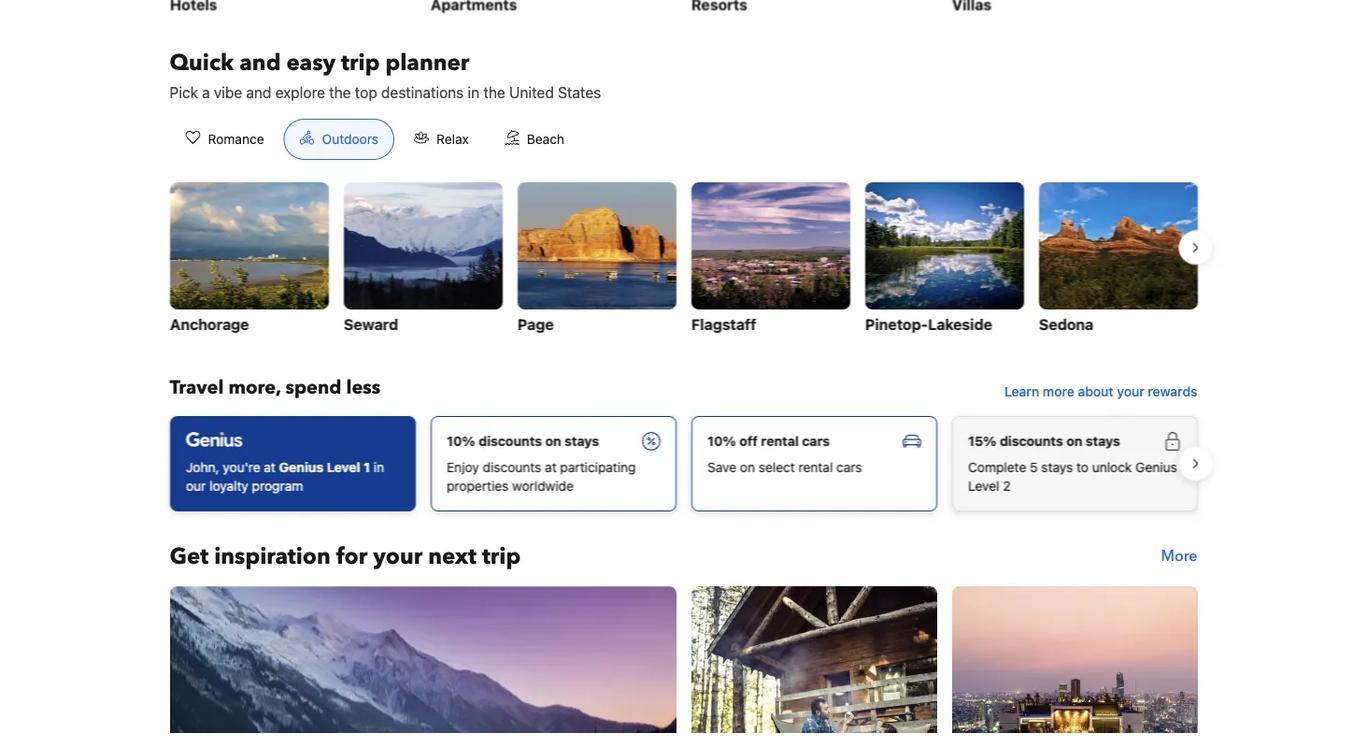 Task type: describe. For each thing, give the bounding box(es) containing it.
properties
[[446, 479, 508, 494]]

1 vertical spatial rental
[[799, 460, 833, 475]]

1 horizontal spatial on
[[740, 460, 755, 475]]

worldwide
[[512, 479, 574, 494]]

more,
[[229, 375, 281, 401]]

participating
[[560, 460, 636, 475]]

a
[[202, 84, 210, 102]]

program
[[252, 479, 303, 494]]

our
[[186, 479, 206, 494]]

you're
[[222, 460, 260, 475]]

seward link
[[344, 183, 503, 338]]

get inspiration for your next trip
[[170, 541, 521, 572]]

0 vertical spatial rental
[[761, 434, 799, 449]]

in inside quick and easy trip planner pick a vibe and explore the top destinations in the united states
[[468, 84, 480, 102]]

save on select rental cars
[[707, 460, 862, 475]]

15%
[[968, 434, 997, 449]]

1 vertical spatial cars
[[836, 460, 862, 475]]

john, you're at genius level 1
[[186, 460, 370, 475]]

region containing 10% discounts on stays
[[155, 409, 1213, 519]]

quick
[[170, 48, 234, 78]]

top
[[355, 84, 377, 102]]

on for stays
[[1067, 434, 1083, 449]]

discounts inside enjoy discounts at participating properties worldwide
[[483, 460, 541, 475]]

next
[[428, 541, 477, 572]]

10% for 10% off rental cars
[[707, 434, 736, 449]]

1 vertical spatial and
[[246, 84, 272, 102]]

learn more about your rewards link
[[998, 375, 1206, 409]]

pinetop-lakeside
[[865, 316, 992, 334]]

learn
[[1005, 384, 1040, 400]]

10% off rental cars
[[707, 434, 830, 449]]

15% discounts on stays
[[968, 434, 1120, 449]]

flagstaff
[[691, 316, 756, 334]]

off
[[739, 434, 758, 449]]

learn more about your rewards
[[1005, 384, 1198, 400]]

quick and easy trip planner pick a vibe and explore the top destinations in the united states
[[170, 48, 601, 102]]

10% discounts on stays
[[446, 434, 599, 449]]

rewards
[[1148, 384, 1198, 400]]

easy
[[286, 48, 336, 78]]

stays inside complete 5 stays to unlock genius level 2
[[1041, 460, 1073, 475]]

5 vacation homes for a thanksgiving getaway image
[[691, 587, 937, 733]]

romance button
[[170, 119, 280, 160]]

inspiration
[[214, 541, 331, 572]]

enjoy
[[446, 460, 479, 475]]

at for you're
[[264, 460, 275, 475]]

1
[[363, 460, 370, 475]]

pinetop-
[[865, 316, 928, 334]]

0 horizontal spatial cars
[[802, 434, 830, 449]]

united
[[510, 84, 554, 102]]

outdoors button
[[284, 119, 395, 160]]

10% for 10% discounts on stays
[[446, 434, 475, 449]]

vibe
[[214, 84, 242, 102]]

more
[[1043, 384, 1075, 400]]

stays for 10% discounts on stays
[[564, 434, 599, 449]]

discounts for 5
[[1000, 434, 1063, 449]]

get
[[170, 541, 209, 572]]

loyalty
[[209, 479, 248, 494]]

save
[[707, 460, 736, 475]]

travel more, spend less
[[170, 375, 381, 401]]

states
[[558, 84, 601, 102]]

anchorage link
[[170, 183, 329, 338]]

5
[[1030, 460, 1038, 475]]

destinations
[[381, 84, 464, 102]]

more
[[1162, 546, 1198, 567]]

planner
[[386, 48, 470, 78]]

region containing anchorage
[[155, 175, 1213, 345]]

on for at
[[545, 434, 561, 449]]

page
[[518, 316, 554, 334]]



Task type: locate. For each thing, give the bounding box(es) containing it.
stays up participating
[[564, 434, 599, 449]]

rental right select
[[799, 460, 833, 475]]

1 vertical spatial your
[[373, 541, 423, 572]]

genius right unlock
[[1136, 460, 1177, 475]]

to
[[1077, 460, 1089, 475]]

6 incredible bangkok rooftop bars image
[[952, 587, 1198, 733]]

and
[[240, 48, 281, 78], [246, 84, 272, 102]]

in inside in our loyalty program
[[373, 460, 384, 475]]

0 horizontal spatial trip
[[341, 48, 380, 78]]

1 horizontal spatial cars
[[836, 460, 862, 475]]

on up enjoy discounts at participating properties worldwide
[[545, 434, 561, 449]]

genius inside complete 5 stays to unlock genius level 2
[[1136, 460, 1177, 475]]

in our loyalty program
[[186, 460, 384, 494]]

0 vertical spatial level
[[327, 460, 360, 475]]

relax
[[437, 132, 469, 147]]

your for rewards
[[1118, 384, 1145, 400]]

10%
[[446, 434, 475, 449], [707, 434, 736, 449]]

rental up select
[[761, 434, 799, 449]]

more link
[[1162, 542, 1198, 572]]

1 horizontal spatial stays
[[1041, 460, 1073, 475]]

2 the from the left
[[484, 84, 506, 102]]

rental
[[761, 434, 799, 449], [799, 460, 833, 475]]

1 horizontal spatial trip
[[482, 541, 521, 572]]

blue genius logo image
[[186, 432, 242, 447], [186, 432, 242, 447]]

2 10% from the left
[[707, 434, 736, 449]]

0 horizontal spatial the
[[329, 84, 351, 102]]

1 horizontal spatial your
[[1118, 384, 1145, 400]]

tab list
[[155, 119, 596, 161]]

travel
[[170, 375, 224, 401]]

1 vertical spatial region
[[155, 409, 1213, 519]]

john,
[[186, 460, 219, 475]]

anchorage
[[170, 316, 249, 334]]

tab list containing romance
[[155, 119, 596, 161]]

0 horizontal spatial 10%
[[446, 434, 475, 449]]

1 the from the left
[[329, 84, 351, 102]]

discounts for discounts
[[478, 434, 542, 449]]

1 10% from the left
[[446, 434, 475, 449]]

1 genius from the left
[[279, 460, 323, 475]]

1 horizontal spatial in
[[468, 84, 480, 102]]

0 vertical spatial and
[[240, 48, 281, 78]]

at up 'program'
[[264, 460, 275, 475]]

level left the 1
[[327, 460, 360, 475]]

unlock
[[1092, 460, 1132, 475]]

about
[[1078, 384, 1114, 400]]

2 region from the top
[[155, 409, 1213, 519]]

select
[[759, 460, 795, 475]]

trip inside quick and easy trip planner pick a vibe and explore the top destinations in the united states
[[341, 48, 380, 78]]

beach
[[527, 132, 565, 147]]

page link
[[518, 183, 676, 338]]

genius up 'program'
[[279, 460, 323, 475]]

2 horizontal spatial stays
[[1086, 434, 1120, 449]]

at for discounts
[[545, 460, 556, 475]]

seward
[[344, 316, 398, 334]]

on right save
[[740, 460, 755, 475]]

trip
[[341, 48, 380, 78], [482, 541, 521, 572]]

pick
[[170, 84, 198, 102]]

1 horizontal spatial the
[[484, 84, 506, 102]]

0 horizontal spatial in
[[373, 460, 384, 475]]

sedona link
[[1039, 183, 1198, 338]]

romance
[[208, 132, 264, 147]]

2
[[1003, 479, 1011, 494]]

0 horizontal spatial genius
[[279, 460, 323, 475]]

1 vertical spatial trip
[[482, 541, 521, 572]]

lakeside
[[928, 316, 992, 334]]

0 horizontal spatial stays
[[564, 434, 599, 449]]

1 horizontal spatial genius
[[1136, 460, 1177, 475]]

genius
[[279, 460, 323, 475], [1136, 460, 1177, 475]]

your right about
[[1118, 384, 1145, 400]]

discounts
[[478, 434, 542, 449], [1000, 434, 1063, 449], [483, 460, 541, 475]]

stays right 5
[[1041, 460, 1073, 475]]

1 region from the top
[[155, 175, 1213, 345]]

complete 5 stays to unlock genius level 2
[[968, 460, 1177, 494]]

level down complete at the right bottom of the page
[[968, 479, 1000, 494]]

in up relax
[[468, 84, 480, 102]]

enjoy discounts at participating properties worldwide
[[446, 460, 636, 494]]

trip right next
[[482, 541, 521, 572]]

your for next
[[373, 541, 423, 572]]

your
[[1118, 384, 1145, 400], [373, 541, 423, 572]]

region
[[155, 175, 1213, 345], [155, 409, 1213, 519]]

0 horizontal spatial at
[[264, 460, 275, 475]]

spend
[[286, 375, 342, 401]]

explore
[[276, 84, 325, 102]]

2 horizontal spatial on
[[1067, 434, 1083, 449]]

on
[[545, 434, 561, 449], [1067, 434, 1083, 449], [740, 460, 755, 475]]

0 vertical spatial in
[[468, 84, 480, 102]]

at
[[264, 460, 275, 475], [545, 460, 556, 475]]

the left united
[[484, 84, 506, 102]]

1 horizontal spatial level
[[968, 479, 1000, 494]]

on up to
[[1067, 434, 1083, 449]]

0 vertical spatial cars
[[802, 434, 830, 449]]

sedona
[[1039, 316, 1094, 334]]

for
[[336, 541, 368, 572]]

pinetop-lakeside link
[[865, 183, 1024, 338]]

complete
[[968, 460, 1026, 475]]

2 genius from the left
[[1136, 460, 1177, 475]]

0 horizontal spatial on
[[545, 434, 561, 449]]

1 at from the left
[[264, 460, 275, 475]]

the left top
[[329, 84, 351, 102]]

stays for 15% discounts on stays
[[1086, 434, 1120, 449]]

2 at from the left
[[545, 460, 556, 475]]

level
[[327, 460, 360, 475], [968, 479, 1000, 494]]

in right the 1
[[373, 460, 384, 475]]

at up worldwide
[[545, 460, 556, 475]]

trip up top
[[341, 48, 380, 78]]

the
[[329, 84, 351, 102], [484, 84, 506, 102]]

0 horizontal spatial your
[[373, 541, 423, 572]]

0 vertical spatial your
[[1118, 384, 1145, 400]]

discounts up enjoy discounts at participating properties worldwide
[[478, 434, 542, 449]]

0 vertical spatial region
[[155, 175, 1213, 345]]

0 vertical spatial trip
[[341, 48, 380, 78]]

and up vibe
[[240, 48, 281, 78]]

in
[[468, 84, 480, 102], [373, 460, 384, 475]]

stays
[[564, 434, 599, 449], [1086, 434, 1120, 449], [1041, 460, 1073, 475]]

at inside enjoy discounts at participating properties worldwide
[[545, 460, 556, 475]]

1 horizontal spatial at
[[545, 460, 556, 475]]

1 vertical spatial level
[[968, 479, 1000, 494]]

level inside complete 5 stays to unlock genius level 2
[[968, 479, 1000, 494]]

cars
[[802, 434, 830, 449], [836, 460, 862, 475]]

relax button
[[398, 119, 485, 160]]

flagstaff link
[[691, 183, 850, 338]]

discounts up 5
[[1000, 434, 1063, 449]]

0 horizontal spatial level
[[327, 460, 360, 475]]

10% up enjoy
[[446, 434, 475, 449]]

cars right select
[[836, 460, 862, 475]]

10% up save
[[707, 434, 736, 449]]

and right vibe
[[246, 84, 272, 102]]

stays up unlock
[[1086, 434, 1120, 449]]

1 horizontal spatial 10%
[[707, 434, 736, 449]]

discounts down 10% discounts on stays
[[483, 460, 541, 475]]

1 vertical spatial in
[[373, 460, 384, 475]]

less
[[346, 375, 381, 401]]

outdoors
[[322, 132, 379, 147]]

your right for
[[373, 541, 423, 572]]

cars up "save on select rental cars"
[[802, 434, 830, 449]]

beach button
[[489, 119, 581, 160]]



Task type: vqa. For each thing, say whether or not it's contained in the screenshot.
care
no



